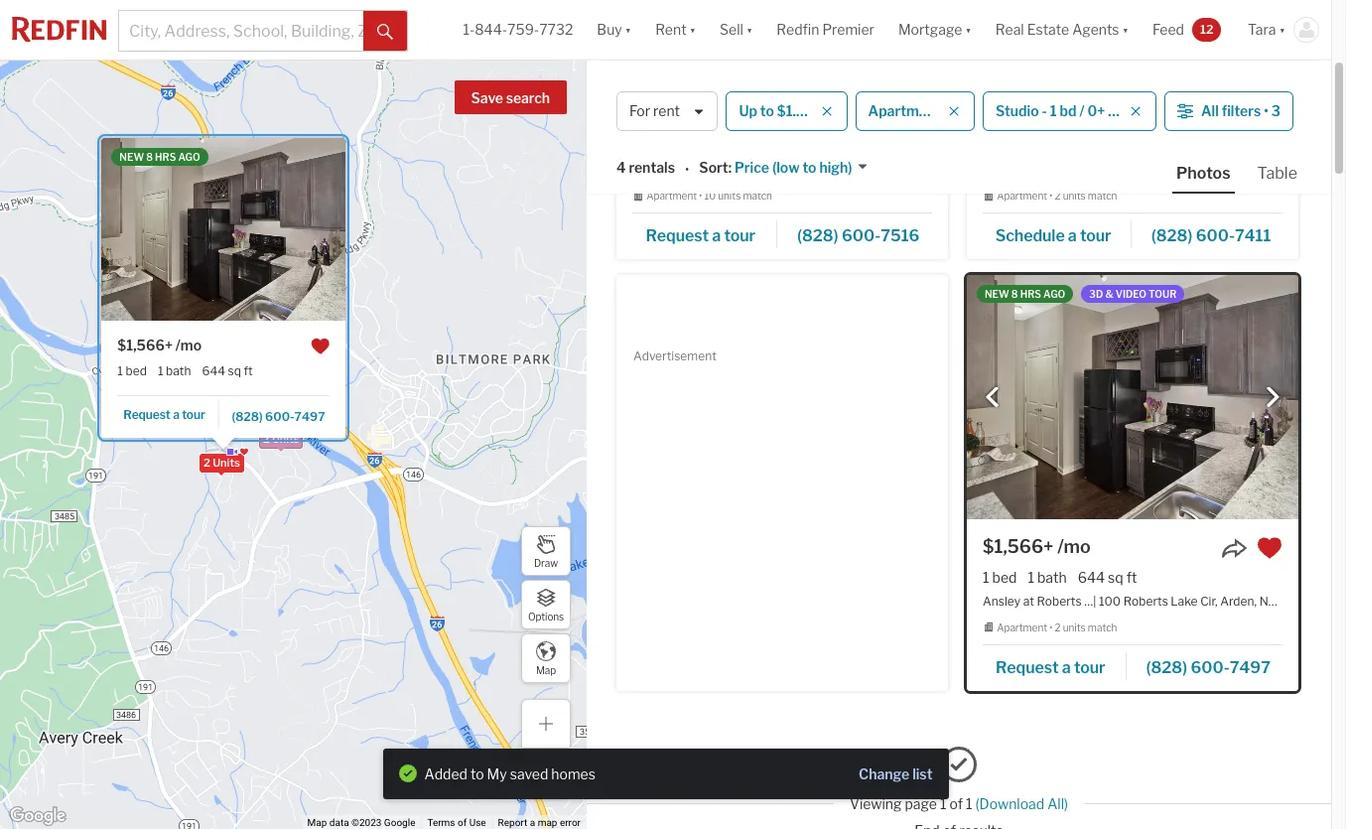Task type: locate. For each thing, give the bounding box(es) containing it.
0 vertical spatial 2 units
[[262, 432, 299, 446]]

28803
[[919, 162, 958, 177]]

1 horizontal spatial units
[[272, 432, 299, 446]]

favorite button image up table
[[1257, 103, 1283, 129]]

1 lake from the left
[[1085, 594, 1112, 609]]

0 horizontal spatial 2 units
[[203, 455, 240, 469]]

save search button
[[454, 80, 567, 114]]

2
[[1055, 190, 1061, 202], [262, 432, 269, 446], [203, 455, 210, 469], [1055, 622, 1061, 634]]

2 lake from the left
[[1171, 594, 1198, 609]]

• left the 3
[[1264, 103, 1269, 120]]

1 vertical spatial ago
[[1044, 288, 1066, 300]]

options button
[[521, 580, 571, 630]]

draw button
[[521, 526, 571, 576]]

0 vertical spatial request a tour
[[646, 226, 756, 245]]

1 vertical spatial hrs
[[1021, 288, 1042, 300]]

0 horizontal spatial new 8 hrs ago
[[119, 151, 200, 162]]

0 horizontal spatial 644
[[202, 363, 225, 378]]

units down 'ansley at roberts lake'
[[1063, 622, 1086, 634]]

0 horizontal spatial arden,
[[1085, 162, 1122, 177]]

units for $1,377+ /mo
[[718, 190, 741, 202]]

dialog containing $1,566+
[[101, 138, 590, 448]]

▾ inside buy ▾ dropdown button
[[625, 21, 632, 38]]

1 bed for $1,538+
[[983, 137, 1017, 154]]

units for $1,538+ /mo
[[1063, 190, 1086, 202]]

7411
[[1235, 226, 1272, 245]]

• left sort
[[685, 161, 690, 177]]

/mo for (828) 600-7516
[[705, 104, 738, 125]]

0 horizontal spatial sq
[[227, 363, 241, 378]]

buy ▾ button
[[597, 0, 632, 60]]

roberts for 100
[[1124, 594, 1169, 609]]

▾ inside sell ▾ dropdown button
[[747, 21, 753, 38]]

644 sq ft inside map region
[[202, 363, 252, 378]]

0 horizontal spatial units
[[212, 455, 240, 469]]

(828)
[[798, 226, 839, 245], [1152, 226, 1193, 245], [231, 409, 262, 424], [1147, 658, 1188, 677]]

apartment for $1,377+ /mo
[[647, 190, 697, 202]]

to left 'my'
[[471, 765, 484, 782]]

0 vertical spatial favorite button image
[[310, 337, 330, 356]]

644 inside map region
[[202, 363, 225, 378]]

match down 1000 aventine dr, arden, nc 28704
[[1088, 190, 1118, 202]]

1
[[1050, 103, 1057, 120], [983, 137, 990, 154], [117, 363, 123, 378], [157, 363, 163, 378], [983, 569, 990, 586], [1028, 569, 1035, 586], [940, 795, 947, 812], [966, 795, 973, 812]]

2 roberts from the left
[[1124, 594, 1169, 609]]

rent
[[656, 21, 687, 38], [882, 80, 933, 106]]

(828) 600-7497 link
[[219, 401, 330, 428], [1127, 649, 1283, 683]]

roberts right at
[[1037, 594, 1082, 609]]

0 vertical spatial 7497
[[294, 409, 325, 424]]

1 vertical spatial 8
[[1012, 288, 1019, 300]]

7497 inside map region
[[294, 409, 325, 424]]

0 horizontal spatial ft
[[243, 363, 252, 378]]

0 horizontal spatial exchange
[[679, 162, 734, 177]]

lake for 100
[[1171, 594, 1198, 609]]

lake right at
[[1085, 594, 1112, 609]]

1 vertical spatial request
[[123, 407, 170, 422]]

0 horizontal spatial request
[[123, 407, 170, 422]]

dialog inside map region
[[101, 138, 590, 448]]

match
[[743, 190, 773, 202], [1088, 190, 1118, 202], [1088, 622, 1118, 634]]

apartment • 2 units match
[[997, 190, 1118, 202], [997, 622, 1118, 634]]

0 horizontal spatial hrs
[[154, 151, 176, 162]]

request a tour
[[646, 226, 756, 245], [123, 407, 205, 422], [996, 658, 1106, 677]]

0 vertical spatial 28704
[[1144, 162, 1183, 177]]

apartment inside button
[[869, 103, 942, 120]]

0 horizontal spatial 644 sq ft
[[202, 363, 252, 378]]

▾
[[625, 21, 632, 38], [690, 21, 696, 38], [747, 21, 753, 38], [966, 21, 972, 38], [1123, 21, 1129, 38], [1280, 21, 1286, 38]]

0 vertical spatial $1,566+
[[117, 337, 172, 354]]

report a map error link
[[498, 817, 581, 828]]

dr, right aventine
[[1068, 162, 1083, 177]]

request a tour for $1,566+
[[996, 658, 1106, 677]]

nc
[[899, 162, 916, 177], [1124, 162, 1142, 177], [1260, 594, 1277, 609]]

/mo inside map region
[[175, 337, 201, 354]]

1 horizontal spatial to
[[761, 103, 774, 120]]

7732
[[539, 21, 573, 38]]

table button
[[1254, 163, 1302, 192]]

6 ▾ from the left
[[1280, 21, 1286, 38]]

600- inside (828) 600-7411 link
[[1196, 226, 1235, 245]]

match down 'sky'
[[743, 190, 773, 202]]

request a tour inside map region
[[123, 407, 205, 422]]

of left use
[[458, 817, 467, 828]]

match for $1,377+ /mo
[[743, 190, 773, 202]]

1 vertical spatial request a tour
[[123, 407, 205, 422]]

0 horizontal spatial nc
[[899, 162, 916, 177]]

▾ right agents
[[1123, 21, 1129, 38]]

section
[[383, 748, 949, 799]]

600- inside map region
[[265, 409, 294, 424]]

0 vertical spatial rent
[[656, 21, 687, 38]]

• down aventine
[[1050, 190, 1053, 202]]

-
[[1042, 103, 1048, 120]]

1000 aventine dr, arden, nc 28704
[[983, 162, 1183, 177]]

1 vertical spatial bed
[[125, 363, 146, 378]]

12 left 'sky'
[[731, 162, 743, 177]]

to
[[761, 103, 774, 120], [803, 159, 817, 176], [471, 765, 484, 782]]

map down the options at bottom
[[536, 664, 556, 676]]

1 vertical spatial favorite button image
[[1257, 535, 1283, 561]]

lake for at
[[1085, 594, 1112, 609]]

photo of 1000 aventine dr, arden, nc 28704 image
[[967, 0, 1299, 87]]

▾ right tara
[[1280, 21, 1286, 38]]

2 apartment • 2 units match from the top
[[997, 622, 1118, 634]]

| left 100
[[1094, 594, 1097, 609]]

1 vertical spatial 1 bath
[[1028, 569, 1067, 586]]

0 vertical spatial (828) 600-7497
[[231, 409, 325, 424]]

tour inside button
[[1080, 226, 1112, 245]]

(828) 600-7497 link for request a tour button associated with $1,566+
[[1127, 649, 1283, 683]]

1 apartment • 2 units match from the top
[[997, 190, 1118, 202]]

favorite button image left remove apartment icon
[[907, 103, 933, 129]]

600-
[[842, 226, 881, 245], [1196, 226, 1235, 245], [265, 409, 294, 424], [1191, 658, 1230, 677]]

•
[[1264, 103, 1269, 120], [685, 161, 690, 177], [699, 190, 703, 202], [1050, 190, 1053, 202], [1050, 622, 1053, 634]]

0 horizontal spatial $1,566+
[[117, 337, 172, 354]]

1 horizontal spatial map
[[536, 664, 556, 676]]

1 vertical spatial 644
[[1078, 569, 1105, 586]]

2 units
[[262, 432, 299, 446], [203, 455, 240, 469]]

dr, left the asheville,
[[826, 162, 841, 177]]

ansley
[[983, 594, 1021, 609]]

600- inside (828) 600-7516 link
[[842, 226, 881, 245]]

▾ inside rent ▾ dropdown button
[[690, 21, 696, 38]]

favorite button image
[[310, 337, 330, 356], [1257, 535, 1283, 561]]

2 vertical spatial to
[[471, 765, 484, 782]]

apartment down aventine
[[997, 190, 1048, 202]]

rent ▾ button
[[644, 0, 708, 60]]

1 ▾ from the left
[[625, 21, 632, 38]]

2 dr, from the left
[[1068, 162, 1083, 177]]

$1,538+ /mo
[[983, 104, 1091, 125]]

ft inside map region
[[243, 363, 252, 378]]

0 vertical spatial 1 bed
[[983, 137, 1017, 154]]

644 sq ft
[[202, 363, 252, 378], [1078, 569, 1137, 586]]

favorite button image
[[907, 103, 933, 129], [1257, 103, 1283, 129]]

/mo for (828) 600-7497
[[1058, 536, 1091, 557]]

change list
[[859, 765, 933, 782]]

advertisement
[[634, 348, 717, 363]]

1 horizontal spatial roberts
[[1124, 594, 1169, 609]]

favorite button checkbox inside map region
[[310, 337, 330, 356]]

$1,566+ /mo for favorite button image in map region
[[117, 337, 201, 354]]

lake left cir,
[[1171, 594, 1198, 609]]

0 horizontal spatial bath
[[165, 363, 191, 378]]

map left data
[[307, 817, 327, 828]]

4 ▾ from the left
[[966, 21, 972, 38]]

1 vertical spatial (828) 600-7497 link
[[1127, 649, 1283, 683]]

▾ for mortgage ▾
[[966, 21, 972, 38]]

▾ right mortgage in the top right of the page
[[966, 21, 972, 38]]

1 horizontal spatial request a tour button
[[633, 219, 777, 249]]

photo of 100 roberts lake cir, arden, nc 28704 image for new 8 hrs ago
[[101, 138, 345, 321]]

1 bath inside map region
[[157, 363, 191, 378]]

sort :
[[699, 159, 732, 176]]

0 vertical spatial 644
[[202, 363, 225, 378]]

previous button image
[[983, 387, 1003, 407]]

1 favorite button image from the left
[[907, 103, 933, 129]]

ago inside map region
[[178, 151, 200, 162]]

1 horizontal spatial arden,
[[1221, 594, 1257, 609]]

(828) 600-7497
[[231, 409, 325, 424], [1147, 658, 1271, 677]]

match down 100
[[1088, 622, 1118, 634]]

1 vertical spatial |
[[1094, 594, 1097, 609]]

arden, down 0+
[[1085, 162, 1122, 177]]

1 vertical spatial units
[[212, 455, 240, 469]]

0 vertical spatial arden,
[[1085, 162, 1122, 177]]

1 vertical spatial request a tour button
[[117, 400, 219, 430]]

• left 10
[[699, 190, 703, 202]]

video
[[1116, 288, 1147, 300]]

0 horizontal spatial 8
[[146, 151, 152, 162]]

0 horizontal spatial 1 bath
[[157, 363, 191, 378]]

sq
[[227, 363, 241, 378], [1108, 569, 1124, 586]]

0 horizontal spatial new
[[119, 151, 144, 162]]

added
[[425, 765, 468, 782]]

▾ right buy
[[625, 21, 632, 38]]

schedule a tour
[[996, 226, 1112, 245]]

mortgage ▾ button
[[899, 0, 972, 60]]

(828) 600-7516
[[798, 226, 920, 245]]

nc right cir,
[[1260, 594, 1277, 609]]

to for up to $1.6k
[[761, 103, 774, 120]]

favorite button checkbox
[[907, 103, 933, 129], [1257, 103, 1283, 129], [310, 337, 330, 356], [1257, 535, 1283, 561]]

1 horizontal spatial ago
[[1044, 288, 1066, 300]]

| left : at the right
[[725, 162, 728, 177]]

1 horizontal spatial exchange
[[769, 162, 823, 177]]

0 horizontal spatial $1,566+ /mo
[[117, 337, 201, 354]]

0 horizontal spatial 28704
[[1144, 162, 1183, 177]]

1 horizontal spatial $1,566+
[[983, 536, 1054, 557]]

2 vertical spatial request
[[996, 658, 1059, 677]]

0 horizontal spatial of
[[458, 817, 467, 828]]

to right (low
[[803, 159, 817, 176]]

2 ▾ from the left
[[690, 21, 696, 38]]

1 vertical spatial new
[[985, 288, 1010, 300]]

7497 for request a tour button associated with $1,566+
[[1230, 658, 1271, 677]]

(828) 600-7497 link inside map region
[[219, 401, 330, 428]]

• for $1,377+ /mo
[[699, 190, 703, 202]]

price (low to high) button
[[732, 158, 869, 177]]

a inside the schedule a tour button
[[1068, 226, 1077, 245]]

0 vertical spatial 12
[[1201, 22, 1214, 36]]

12 right feed
[[1201, 22, 1214, 36]]

1 vertical spatial $1,566+
[[983, 536, 1054, 557]]

units right 10
[[718, 190, 741, 202]]

ft
[[243, 363, 252, 378], [1127, 569, 1137, 586]]

new 8 hrs ago
[[119, 151, 200, 162], [985, 288, 1066, 300]]

units down 1000 aventine dr, arden, nc 28704
[[1063, 190, 1086, 202]]

▾ for buy ▾
[[625, 21, 632, 38]]

1 horizontal spatial request
[[646, 226, 709, 245]]

apartment down the skyland
[[647, 190, 697, 202]]

nc down remove studio - 1 bd / 0+ ba icon
[[1124, 162, 1142, 177]]

(828) inside map region
[[231, 409, 262, 424]]

1 roberts from the left
[[1037, 594, 1082, 609]]

1 horizontal spatial sq
[[1108, 569, 1124, 586]]

8
[[146, 151, 152, 162], [1012, 288, 1019, 300]]

arden, right cir,
[[1221, 594, 1257, 609]]

next button image
[[1263, 387, 1283, 407]]

remove up to $1.6k image
[[821, 105, 833, 117]]

(828) 600-7497 for request a tour button associated with $1,566+ (828) 600-7497 link
[[1147, 658, 1271, 677]]

5 ▾ from the left
[[1123, 21, 1129, 38]]

google image
[[5, 803, 71, 829]]

(828) 600-7411
[[1152, 226, 1272, 245]]

tour for $1,566+ /mo
[[1074, 658, 1106, 677]]

1 horizontal spatial (828) 600-7497 link
[[1127, 649, 1283, 683]]

map for map
[[536, 664, 556, 676]]

photo of 100 roberts lake cir, arden, nc 28704 image
[[101, 138, 345, 321], [345, 138, 590, 321], [967, 275, 1299, 519]]

1 horizontal spatial 644 sq ft
[[1078, 569, 1137, 586]]

$1,566+ inside map region
[[117, 337, 172, 354]]

• inside 4 rentals •
[[685, 161, 690, 177]]

City, Address, School, Building, ZIP search field
[[119, 11, 364, 51]]

• for $1,538+ /mo
[[1050, 190, 1053, 202]]

$1,566+ /mo
[[117, 337, 201, 354], [983, 536, 1091, 557]]

0 vertical spatial new
[[119, 151, 144, 162]]

759-
[[508, 21, 539, 38]]

draw
[[534, 557, 558, 569]]

real
[[996, 21, 1025, 38]]

rent right for
[[882, 80, 933, 106]]

1 horizontal spatial |
[[1094, 594, 1097, 609]]

0 vertical spatial 644 sq ft
[[202, 363, 252, 378]]

0 horizontal spatial (828) 600-7497
[[231, 409, 325, 424]]

• inside button
[[1264, 103, 1269, 120]]

dialog
[[101, 138, 590, 448]]

0 vertical spatial ft
[[243, 363, 252, 378]]

&
[[1106, 288, 1114, 300]]

8 inside map region
[[146, 151, 152, 162]]

1 horizontal spatial of
[[950, 795, 963, 812]]

new
[[119, 151, 144, 162], [985, 288, 1010, 300]]

to right 'up'
[[761, 103, 774, 120]]

0 vertical spatial ago
[[178, 151, 200, 162]]

1 horizontal spatial favorite button image
[[1257, 535, 1283, 561]]

map
[[538, 817, 558, 828]]

$1,566+ /mo for the right favorite button image
[[983, 536, 1091, 557]]

rent right buy ▾
[[656, 21, 687, 38]]

2 horizontal spatial to
[[803, 159, 817, 176]]

apartment down at
[[997, 622, 1048, 634]]

apartment • 2 units match down 'ansley at roberts lake'
[[997, 622, 1118, 634]]

©2023
[[352, 817, 382, 828]]

1 horizontal spatial 8
[[1012, 288, 1019, 300]]

0 vertical spatial $1,566+ /mo
[[117, 337, 201, 354]]

added to my saved homes
[[425, 765, 596, 782]]

(828) 600-7497 link for request a tour button within the map region
[[219, 401, 330, 428]]

0 horizontal spatial ago
[[178, 151, 200, 162]]

1 horizontal spatial new 8 hrs ago
[[985, 288, 1066, 300]]

0 horizontal spatial roberts
[[1037, 594, 1082, 609]]

favorite button image inside map region
[[310, 337, 330, 356]]

a inside map region
[[172, 407, 179, 422]]

2 horizontal spatial request a tour
[[996, 658, 1106, 677]]

roberts right 100
[[1124, 594, 1169, 609]]

(828) 600-7497 for (828) 600-7497 link inside map region
[[231, 409, 325, 424]]

2 vertical spatial bed
[[993, 569, 1017, 586]]

1 vertical spatial arden,
[[1221, 594, 1257, 609]]

1 horizontal spatial 28704
[[1280, 594, 1318, 609]]

apartment • 10 units match
[[647, 190, 773, 202]]

request a tour button
[[633, 219, 777, 249], [117, 400, 219, 430], [983, 651, 1127, 681]]

tour for $1,377+ /mo
[[724, 226, 756, 245]]

0 vertical spatial request
[[646, 226, 709, 245]]

nc left 28803
[[899, 162, 916, 177]]

map inside button
[[536, 664, 556, 676]]

new 8 hrs ago inside map region
[[119, 151, 200, 162]]

price (low to high)
[[735, 159, 853, 176]]

2 vertical spatial 1 bed
[[983, 569, 1017, 586]]

apartment for $1,566+ /mo
[[997, 622, 1048, 634]]

(828) 600-7497 inside map region
[[231, 409, 325, 424]]

apartment left remove apartment icon
[[869, 103, 942, 120]]

(low
[[773, 159, 800, 176]]

bd
[[1060, 103, 1077, 120]]

3 ▾ from the left
[[747, 21, 753, 38]]

1-844-759-7732
[[463, 21, 573, 38]]

0 vertical spatial request a tour button
[[633, 219, 777, 249]]

0 horizontal spatial rent
[[656, 21, 687, 38]]

3d
[[1090, 288, 1104, 300]]

▾ left sell at the top right of page
[[690, 21, 696, 38]]

use
[[469, 817, 486, 828]]

apartment for $1,538+ /mo
[[997, 190, 1048, 202]]

1 vertical spatial rent
[[882, 80, 933, 106]]

0 vertical spatial sq
[[227, 363, 241, 378]]

0 vertical spatial bath
[[165, 363, 191, 378]]

real estate agents ▾ link
[[996, 0, 1129, 60]]

bed
[[993, 137, 1017, 154], [125, 363, 146, 378], [993, 569, 1017, 586]]

roberts for at
[[1037, 594, 1082, 609]]

2 exchange from the left
[[769, 162, 823, 177]]

tour for $1,538+ /mo
[[1080, 226, 1112, 245]]

request for $1,377+
[[646, 226, 709, 245]]

1 vertical spatial $1,566+ /mo
[[983, 536, 1091, 557]]

apartment • 2 units match down aventine
[[997, 190, 1118, 202]]

new inside map region
[[119, 151, 144, 162]]

• down 'ansley at roberts lake'
[[1050, 622, 1053, 634]]

rentals
[[629, 159, 675, 176]]

2 favorite button image from the left
[[1257, 103, 1283, 129]]

▾ right sell at the top right of page
[[747, 21, 753, 38]]

request for $1,566+
[[996, 658, 1059, 677]]

▾ inside mortgage ▾ dropdown button
[[966, 21, 972, 38]]

0 vertical spatial (828) 600-7497 link
[[219, 401, 330, 428]]

change
[[859, 765, 910, 782]]

1 horizontal spatial nc
[[1124, 162, 1142, 177]]

1 horizontal spatial (828) 600-7497
[[1147, 658, 1271, 677]]

1 horizontal spatial dr,
[[1068, 162, 1083, 177]]

$1,566+ /mo inside map region
[[117, 337, 201, 354]]

of right page
[[950, 795, 963, 812]]

up
[[739, 103, 758, 120]]

/mo for (828) 600-7411
[[1058, 104, 1091, 125]]



Task type: vqa. For each thing, say whether or not it's contained in the screenshot.
Cir,
yes



Task type: describe. For each thing, give the bounding box(es) containing it.
rent ▾ button
[[656, 0, 696, 60]]

map data ©2023 google
[[307, 817, 416, 828]]

1 horizontal spatial new
[[985, 288, 1010, 300]]

price
[[735, 159, 770, 176]]

favorite button image for $1,538+ /mo
[[1257, 103, 1283, 129]]

bed for $1,538+
[[993, 137, 1017, 154]]

tara
[[1248, 21, 1277, 38]]

1 horizontal spatial 12
[[1201, 22, 1214, 36]]

units for $1,566+ /mo
[[1063, 622, 1086, 634]]

0 horizontal spatial |
[[725, 162, 728, 177]]

favorite button checkbox for (828) 600-7516
[[907, 103, 933, 129]]

▾ for sell ▾
[[747, 21, 753, 38]]

premier
[[823, 21, 875, 38]]

$1,377+
[[633, 104, 701, 125]]

1 vertical spatial bath
[[1038, 569, 1067, 586]]

7497 for request a tour button within the map region
[[294, 409, 325, 424]]

real estate agents ▾ button
[[984, 0, 1141, 60]]

apartment • 2 units match for $1,538+
[[997, 190, 1118, 202]]

1 bed for $1,566+
[[983, 569, 1017, 586]]

a for $1,566+
[[1062, 658, 1071, 677]]

▾ for rent ▾
[[690, 21, 696, 38]]

all filters • 3
[[1202, 103, 1281, 120]]

all filters • 3 button
[[1165, 91, 1294, 131]]

up to $1.6k button
[[726, 91, 848, 131]]

apartments
[[717, 80, 843, 106]]

▾ for tara ▾
[[1280, 21, 1286, 38]]

• for $1,566+ /mo
[[1050, 622, 1053, 634]]

my
[[487, 765, 507, 782]]

for
[[848, 80, 878, 106]]

sell ▾ button
[[720, 0, 753, 60]]

(download
[[976, 795, 1045, 812]]

high)
[[820, 159, 853, 176]]

schedule a tour button
[[983, 219, 1132, 249]]

bath inside map region
[[165, 363, 191, 378]]

sell ▾
[[720, 21, 753, 38]]

favorite button image for $1,377+ /mo
[[907, 103, 933, 129]]

ba
[[1108, 103, 1125, 120]]

sell ▾ button
[[708, 0, 765, 60]]

1 vertical spatial 2 units
[[203, 455, 240, 469]]

terms
[[427, 817, 455, 828]]

hrs inside map region
[[154, 151, 176, 162]]

1 inside button
[[1050, 103, 1057, 120]]

rent inside dropdown button
[[656, 21, 687, 38]]

1-
[[463, 21, 475, 38]]

saved
[[510, 765, 549, 782]]

request a tour button for $1,566+
[[983, 651, 1127, 681]]

sort
[[699, 159, 729, 176]]

a for $1,538+
[[1068, 226, 1077, 245]]

for
[[630, 103, 651, 120]]

save
[[471, 89, 503, 106]]

100
[[1099, 594, 1121, 609]]

agents
[[1073, 21, 1120, 38]]

tara ▾
[[1248, 21, 1286, 38]]

3d & video tour
[[1090, 288, 1177, 300]]

list
[[913, 765, 933, 782]]

asheville
[[617, 80, 712, 106]]

viewing
[[850, 795, 902, 812]]

map button
[[521, 634, 571, 683]]

skyland
[[633, 162, 677, 177]]

1 vertical spatial 28704
[[1280, 594, 1318, 609]]

apartment • 2 units match for $1,566+
[[997, 622, 1118, 634]]

terms of use link
[[427, 817, 486, 828]]

tour
[[1149, 288, 1177, 300]]

600- for $1,377+ /mo
[[842, 226, 881, 245]]

tour inside map region
[[181, 407, 205, 422]]

1 horizontal spatial 1 bath
[[1028, 569, 1067, 586]]

1 vertical spatial of
[[458, 817, 467, 828]]

$1,538+
[[983, 104, 1054, 125]]

buy ▾ button
[[585, 0, 644, 60]]

up to $1.6k
[[739, 103, 814, 120]]

mortgage ▾
[[899, 21, 972, 38]]

favorite button checkbox for (828) 600-7411
[[1257, 103, 1283, 129]]

request a tour button for $1,377+
[[633, 219, 777, 249]]

for rent
[[630, 103, 680, 120]]

4
[[617, 159, 626, 176]]

bed inside map region
[[125, 363, 146, 378]]

estate
[[1028, 21, 1070, 38]]

3
[[1272, 103, 1281, 120]]

to for added to my saved homes
[[471, 765, 484, 782]]

report
[[498, 817, 528, 828]]

request a tour button inside map region
[[117, 400, 219, 430]]

| 100 roberts lake cir, arden, nc 28704
[[1094, 594, 1318, 609]]

1 vertical spatial sq
[[1108, 569, 1124, 586]]

1 dr, from the left
[[826, 162, 841, 177]]

aventine
[[1016, 162, 1065, 177]]

a for $1,377+
[[712, 226, 721, 245]]

match for $1,566+ /mo
[[1088, 622, 1118, 634]]

request a tour for $1,377+
[[646, 226, 756, 245]]

real estate agents ▾
[[996, 21, 1129, 38]]

1 vertical spatial new 8 hrs ago
[[985, 288, 1066, 300]]

1 horizontal spatial hrs
[[1021, 288, 1042, 300]]

feed
[[1153, 21, 1185, 38]]

submit search image
[[378, 24, 393, 39]]

table
[[1258, 164, 1298, 183]]

2 horizontal spatial nc
[[1260, 594, 1277, 609]]

7516
[[881, 226, 920, 245]]

photo of 12 sky exchange dr, asheville, nc 28803 image
[[617, 0, 948, 87]]

schedule
[[996, 226, 1065, 245]]

photo of 100 roberts lake cir, arden, nc 28704 image for $1,566+
[[967, 275, 1299, 519]]

remove studio - 1 bd / 0+ ba image
[[1130, 105, 1142, 117]]

request inside map region
[[123, 407, 170, 422]]

(download all) link
[[976, 795, 1069, 812]]

0 horizontal spatial 12
[[731, 162, 743, 177]]

844-
[[475, 21, 508, 38]]

bed for $1,566+
[[993, 569, 1017, 586]]

remove apartment image
[[948, 105, 960, 117]]

report a map error
[[498, 817, 581, 828]]

rent ▾
[[656, 21, 696, 38]]

/
[[1080, 103, 1085, 120]]

error
[[560, 817, 581, 828]]

all
[[1202, 103, 1219, 120]]

sq inside dialog
[[227, 363, 241, 378]]

600- for $1,538+ /mo
[[1196, 226, 1235, 245]]

data
[[330, 817, 349, 828]]

studio - 1 bd / 0+ ba
[[996, 103, 1125, 120]]

redfin
[[777, 21, 820, 38]]

$1,377+ /mo
[[633, 104, 738, 125]]

all)
[[1048, 795, 1069, 812]]

match for $1,538+ /mo
[[1088, 190, 1118, 202]]

buy ▾
[[597, 21, 632, 38]]

(828) for $1,538+ /mo
[[1152, 226, 1193, 245]]

▾ inside real estate agents ▾ link
[[1123, 21, 1129, 38]]

1 vertical spatial to
[[803, 159, 817, 176]]

1 exchange from the left
[[679, 162, 734, 177]]

viewing page 1 of 1 (download all)
[[850, 795, 1069, 812]]

$1.6k
[[777, 103, 814, 120]]

(828) 600-7411 link
[[1132, 217, 1283, 251]]

section containing added to my saved homes
[[383, 748, 949, 799]]

1 horizontal spatial rent
[[882, 80, 933, 106]]

google
[[384, 817, 416, 828]]

1 horizontal spatial 644
[[1078, 569, 1105, 586]]

1 bed inside map region
[[117, 363, 146, 378]]

1 vertical spatial 644 sq ft
[[1078, 569, 1137, 586]]

asheville apartments for rent
[[617, 80, 933, 106]]

save search
[[471, 89, 550, 106]]

1 horizontal spatial ft
[[1127, 569, 1137, 586]]

600- for $1,566+ /mo
[[1191, 658, 1230, 677]]

asheville,
[[843, 162, 896, 177]]

redfin premier button
[[765, 0, 887, 60]]

studio
[[996, 103, 1039, 120]]

favorite button checkbox for (828) 600-7497
[[1257, 535, 1283, 561]]

mortgage ▾ button
[[887, 0, 984, 60]]

filters
[[1222, 103, 1262, 120]]

(828) for $1,377+ /mo
[[798, 226, 839, 245]]

map region
[[0, 15, 698, 829]]

at
[[1024, 594, 1035, 609]]

map for map data ©2023 google
[[307, 817, 327, 828]]

search
[[506, 89, 550, 106]]

(828) for $1,566+ /mo
[[1147, 658, 1188, 677]]

1 horizontal spatial 2 units
[[262, 432, 299, 446]]

change list button
[[859, 764, 933, 783]]



